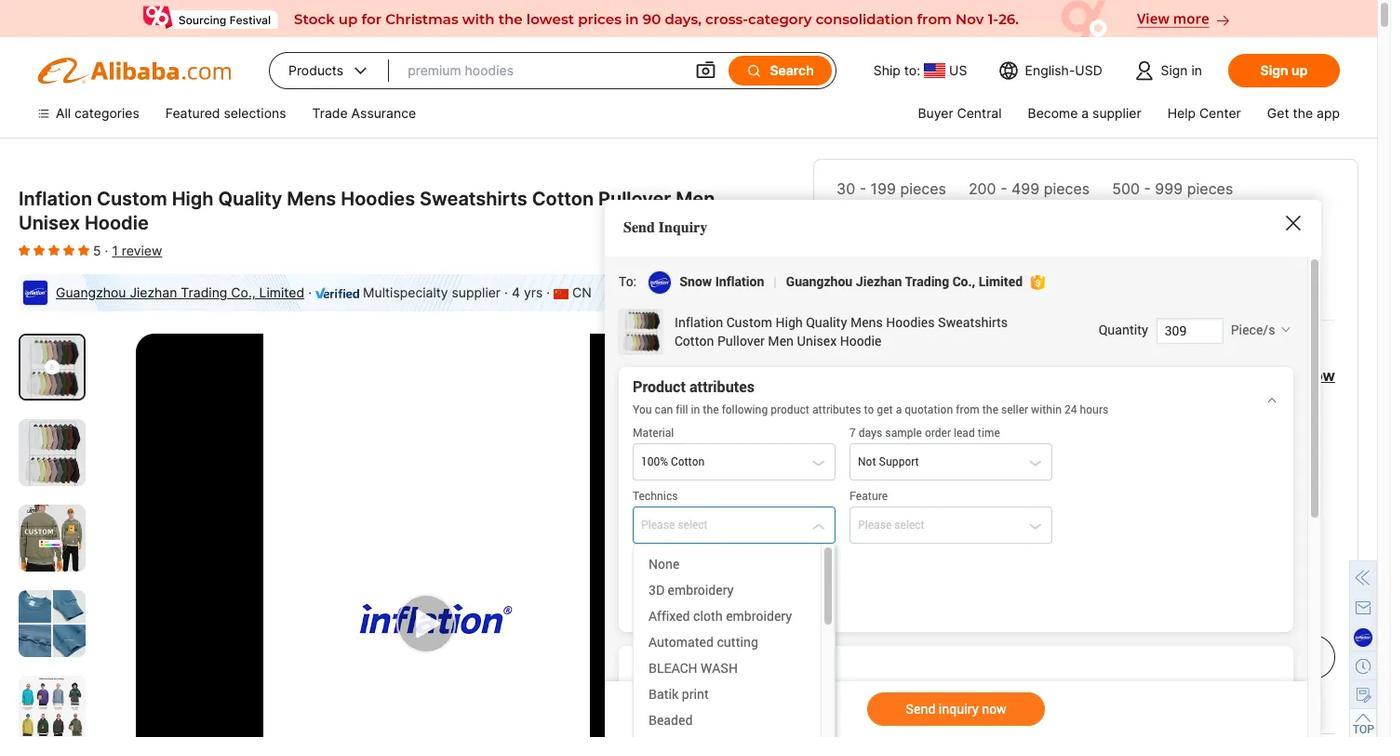 Task type: locate. For each thing, give the bounding box(es) containing it.
5
[[93, 243, 101, 259], [1002, 367, 1011, 385]]

.
[[1189, 367, 1193, 385]]

- right 500
[[1144, 180, 1151, 198]]

1 horizontal spatial color
[[955, 367, 994, 385]]

favorites filling image
[[33, 243, 45, 258], [48, 243, 60, 258], [78, 243, 89, 258]]

1 vertical spatial color
[[836, 401, 871, 417]]

transfer
[[1092, 511, 1140, 527]]

2 horizontal spatial -
[[1144, 180, 1151, 198]]

send inquiry
[[623, 220, 707, 236]]

methods left the 6
[[1074, 367, 1137, 385]]

hoodies
[[341, 188, 415, 210]]

get left samples
[[938, 696, 963, 715]]

puff
[[850, 511, 875, 527]]

0 vertical spatial get
[[1267, 105, 1289, 121]]

pieces right '199'
[[900, 180, 946, 198]]

- inside 30 - 199 pieces $11.93
[[859, 180, 866, 198]]

0 horizontal spatial -
[[859, 180, 866, 198]]

total options: 17 color ; 5 printing methods ; 6 size .
[[836, 367, 1193, 385]]

499
[[1011, 180, 1040, 198]]

pieces right 499
[[1044, 180, 1090, 198]]

500 - 999 pieces $10.79
[[1112, 180, 1233, 233]]

all categories
[[56, 105, 139, 121]]

1 horizontal spatial ;
[[1137, 367, 1141, 385]]

; left the 6
[[1137, 367, 1141, 385]]

center
[[1199, 105, 1241, 121]]

17
[[936, 367, 952, 385]]

; right '17'
[[994, 367, 998, 385]]

men
[[676, 188, 715, 210]]

trading
[[181, 285, 227, 301]]

get
[[1267, 105, 1289, 121], [938, 696, 963, 715]]

pieces
[[900, 180, 946, 198], [1044, 180, 1090, 198], [1187, 180, 1233, 198], [899, 247, 945, 265]]

0 horizontal spatial get
[[938, 696, 963, 715]]

cotton
[[532, 188, 594, 210]]

favorite image
[[665, 357, 693, 385]]

1 - from the left
[[859, 180, 866, 198]]

1 horizontal spatial -
[[1000, 180, 1007, 198]]

1 horizontal spatial sign
[[1260, 62, 1288, 78]]

3 - from the left
[[1144, 180, 1151, 198]]

pieces inside >= 1000 pieces $10.23
[[899, 247, 945, 265]]

1 vertical spatial methods
[[889, 477, 945, 493]]

1
[[112, 243, 118, 259]]

printing
[[1015, 367, 1070, 385], [836, 477, 886, 493], [878, 511, 926, 527], [1144, 511, 1191, 527]]

search
[[770, 62, 814, 78]]

- right 30
[[859, 180, 866, 198]]

supplier left 4
[[452, 285, 501, 301]]

sign for sign in
[[1161, 62, 1188, 78]]

1 sign from the left
[[1161, 62, 1188, 78]]

favorites filling image
[[19, 243, 30, 258], [19, 243, 30, 258], [33, 243, 45, 258], [48, 243, 60, 258], [63, 243, 74, 258], [63, 243, 74, 258], [78, 243, 89, 258]]

pieces right "1000"
[[899, 247, 945, 265]]

0 vertical spatial supplier
[[1092, 105, 1141, 121]]

color right '17'
[[955, 367, 994, 385]]

5 right '17'
[[1002, 367, 1011, 385]]

pieces inside the 500 - 999 pieces $10.79
[[1187, 180, 1233, 198]]

1 horizontal spatial methods
[[1074, 367, 1137, 385]]

pieces for $10.79
[[1187, 180, 1233, 198]]

1 vertical spatial size
[[836, 554, 863, 569]]

sign left up on the top
[[1260, 62, 1288, 78]]

0 horizontal spatial sign
[[1161, 62, 1188, 78]]

0 horizontal spatial 5
[[93, 243, 101, 259]]

get left the
[[1267, 105, 1289, 121]]

help center
[[1167, 105, 1241, 121]]

premium hoodies text field
[[408, 54, 676, 87]]

$11.93
[[836, 201, 920, 233]]

3 favorites filling image from the left
[[78, 243, 89, 258]]

$10.23
[[836, 268, 925, 300]]

heat-transfer printing link
[[1044, 502, 1204, 537]]

color down total
[[836, 401, 871, 417]]

-
[[859, 180, 866, 198], [1000, 180, 1007, 198], [1144, 180, 1151, 198]]

2 sign from the left
[[1260, 62, 1288, 78]]

30 - 199 pieces $11.93
[[836, 180, 946, 233]]

company logo image
[[22, 280, 48, 306]]

trade assurance
[[312, 105, 416, 121]]

0 horizontal spatial ;
[[994, 367, 998, 385]]

sign in
[[1161, 62, 1202, 78]]

;
[[994, 367, 998, 385], [1137, 367, 1141, 385]]

1 horizontal spatial 5
[[1002, 367, 1011, 385]]

multispecialty supplier
[[363, 285, 501, 301]]

1 vertical spatial 5
[[1002, 367, 1011, 385]]

assurance
[[351, 105, 416, 121]]

pieces right 999
[[1187, 180, 1233, 198]]

2 - from the left
[[1000, 180, 1007, 198]]

samples
[[968, 696, 1026, 715]]

- right 200 at the right of the page
[[1000, 180, 1007, 198]]

sign left the in
[[1161, 62, 1188, 78]]

0 horizontal spatial favorites filling image
[[33, 243, 45, 258]]

- for $11.93
[[859, 180, 866, 198]]

0 vertical spatial 5
[[93, 243, 101, 259]]

still
[[836, 696, 862, 715]]

0 horizontal spatial size
[[836, 554, 863, 569]]

still deciding? get samples first!
[[836, 696, 1066, 715]]

pieces inside 30 - 199 pieces $11.93
[[900, 180, 946, 198]]

size right the 6
[[1159, 367, 1189, 385]]

5 left 1
[[93, 243, 101, 259]]

total
[[836, 367, 871, 385]]

quality
[[218, 188, 282, 210]]

embossed link
[[946, 502, 1036, 537]]

0 horizontal spatial supplier
[[452, 285, 501, 301]]

products 
[[288, 61, 370, 80]]

1 horizontal spatial size
[[1159, 367, 1189, 385]]

hoodie
[[85, 212, 149, 234]]

puff printing
[[850, 511, 926, 527]]

pullover
[[598, 188, 671, 210]]

methods
[[1074, 367, 1137, 385], [889, 477, 945, 493]]

size down puff at the right bottom
[[836, 554, 863, 569]]

app
[[1317, 105, 1340, 121]]

- for $11.36
[[1000, 180, 1007, 198]]

in
[[1191, 62, 1202, 78]]

1 vertical spatial supplier
[[452, 285, 501, 301]]

pieces inside 200 - 499 pieces $11.36
[[1044, 180, 1090, 198]]

1 horizontal spatial supplier
[[1092, 105, 1141, 121]]

0 vertical spatial color
[[955, 367, 994, 385]]

8
[[1293, 437, 1301, 453]]

select
[[1256, 367, 1301, 385]]

co.,
[[231, 285, 256, 301]]

supplier right 'a'
[[1092, 105, 1141, 121]]

500
[[1112, 180, 1140, 198]]

inflation
[[19, 188, 92, 210]]

methods up puff printing
[[889, 477, 945, 493]]

sign
[[1161, 62, 1188, 78], [1260, 62, 1288, 78]]

2 horizontal spatial favorites filling image
[[78, 243, 89, 258]]

- inside 200 - 499 pieces $11.36
[[1000, 180, 1007, 198]]

multispecialty
[[363, 285, 448, 301]]

to:
[[904, 62, 920, 78]]

1 horizontal spatial favorites filling image
[[48, 243, 60, 258]]



Task type: describe. For each thing, give the bounding box(es) containing it.
4 yrs
[[512, 285, 543, 301]]


[[351, 61, 370, 80]]

now
[[1305, 367, 1335, 385]]

limited
[[259, 285, 304, 301]]

1 ; from the left
[[994, 367, 998, 385]]

0 vertical spatial size
[[1159, 367, 1189, 385]]

sweatshirts
[[420, 188, 527, 210]]

custom
[[97, 188, 167, 210]]

buyer
[[918, 105, 953, 121]]

become
[[1028, 105, 1078, 121]]

4
[[512, 285, 520, 301]]

select now
[[1256, 367, 1335, 385]]

usd
[[1075, 62, 1102, 78]]

printing methods
[[836, 477, 945, 493]]

0 horizontal spatial methods
[[889, 477, 945, 493]]

2 favorites filling image from the left
[[48, 243, 60, 258]]

puff printing link
[[836, 502, 939, 537]]

help
[[1167, 105, 1196, 121]]

200
[[969, 180, 996, 198]]

>= 1000 pieces $10.23
[[836, 247, 945, 300]]

200 - 499 pieces $11.36
[[969, 180, 1090, 233]]

featured
[[165, 105, 220, 121]]

yrs
[[524, 285, 543, 301]]

get the app
[[1267, 105, 1340, 121]]

1 horizontal spatial get
[[1267, 105, 1289, 121]]

become a supplier
[[1028, 105, 1141, 121]]


[[746, 62, 762, 79]]

inquiry
[[659, 220, 707, 236]]

jiezhan
[[130, 285, 177, 301]]

guangzhou jiezhan trading co., limited link
[[56, 285, 304, 301]]

sign for sign up
[[1260, 62, 1288, 78]]

variations
[[836, 341, 918, 360]]

199
[[871, 180, 896, 198]]

- inside the 500 - 999 pieces $10.79
[[1144, 180, 1151, 198]]

featured selections
[[165, 105, 286, 121]]

ship to:
[[874, 62, 920, 78]]

high
[[172, 188, 214, 210]]

heat-
[[1057, 511, 1092, 527]]

1 review
[[112, 243, 162, 259]]

1000
[[860, 247, 895, 265]]

inflation custom high quality mens hoodies sweatshirts cotton pullover men unisex hoodie
[[19, 188, 715, 234]]

pieces for $11.36
[[1044, 180, 1090, 198]]

selections
[[224, 105, 286, 121]]

embossed
[[959, 511, 1023, 527]]


[[695, 60, 717, 82]]

0 vertical spatial methods
[[1074, 367, 1137, 385]]

 search
[[746, 62, 814, 79]]

sign up
[[1260, 62, 1308, 78]]

options:
[[875, 367, 932, 385]]

guangzhou
[[56, 285, 126, 301]]

30
[[836, 180, 855, 198]]

english-usd
[[1025, 62, 1102, 78]]

unisex
[[19, 212, 80, 234]]

cn
[[572, 285, 592, 301]]

send
[[623, 220, 655, 236]]

1 favorites filling image from the left
[[33, 243, 45, 258]]

guangzhou jiezhan trading co., limited
[[56, 285, 304, 301]]

us
[[949, 62, 967, 78]]

1 vertical spatial get
[[938, 696, 963, 715]]

all
[[56, 105, 71, 121]]

categories
[[74, 105, 139, 121]]

6
[[1145, 367, 1155, 385]]

heat-transfer printing
[[1057, 511, 1191, 527]]

deciding?
[[866, 696, 934, 715]]

select now link
[[1256, 367, 1335, 385]]

first!
[[1030, 696, 1062, 715]]

0 horizontal spatial color
[[836, 401, 871, 417]]

mens
[[287, 188, 336, 210]]

$11.36
[[969, 201, 1052, 233]]

trade
[[312, 105, 348, 121]]

central
[[957, 105, 1002, 121]]

english-
[[1025, 62, 1075, 78]]

play fill image
[[45, 358, 60, 377]]

a
[[1081, 105, 1089, 121]]

up
[[1292, 62, 1308, 78]]

2 ; from the left
[[1137, 367, 1141, 385]]

products
[[288, 62, 343, 78]]

>=
[[836, 247, 856, 265]]

ship
[[874, 62, 901, 78]]

the
[[1293, 105, 1313, 121]]

buyer central
[[918, 105, 1002, 121]]

pieces for $11.93
[[900, 180, 946, 198]]

999
[[1155, 180, 1183, 198]]

review
[[122, 243, 162, 259]]

$10.79
[[1112, 201, 1199, 233]]



Task type: vqa. For each thing, say whether or not it's contained in the screenshot.
200 at top right
yes



